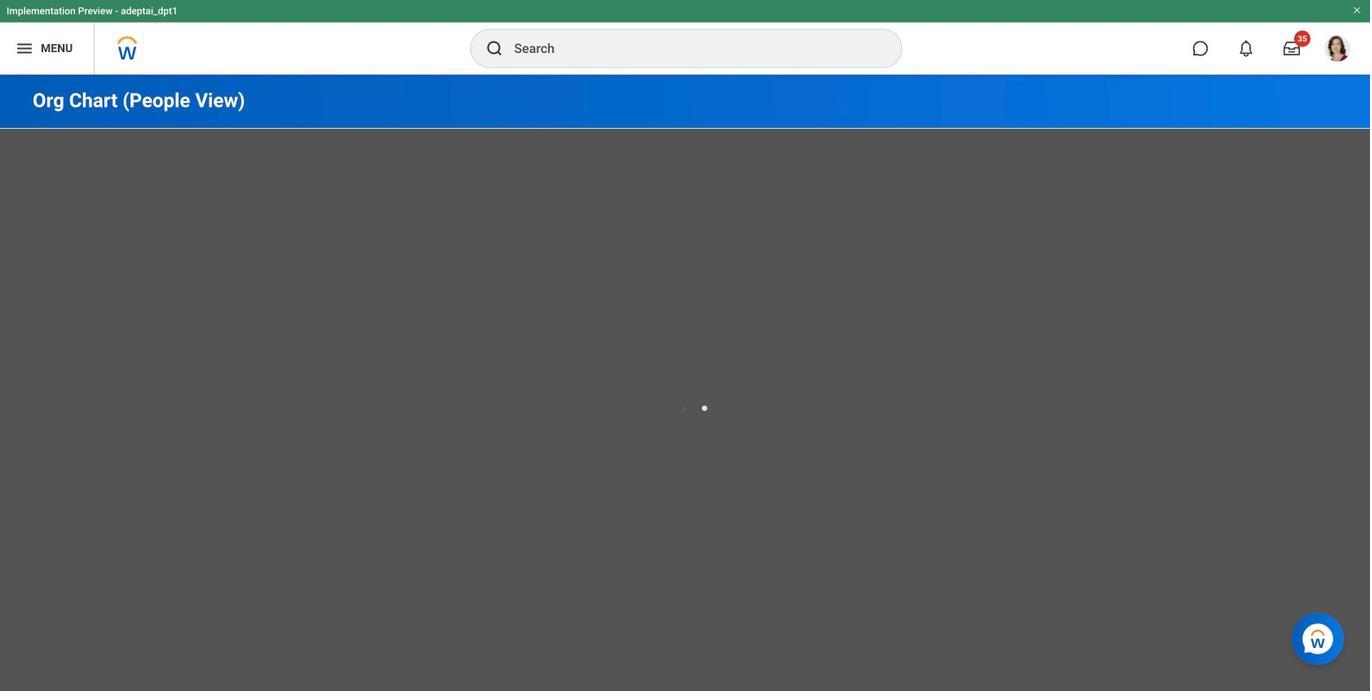 Task type: describe. For each thing, give the bounding box(es) containing it.
search image
[[485, 39, 505, 58]]

Search Workday  search field
[[514, 31, 868, 66]]

notifications large image
[[1238, 40, 1255, 57]]



Task type: locate. For each thing, give the bounding box(es) containing it.
justify image
[[15, 39, 34, 58]]

banner
[[0, 0, 1371, 75]]

inbox large image
[[1284, 40, 1300, 57]]

profile logan mcneil image
[[1325, 35, 1351, 65]]

main content
[[0, 75, 1371, 692]]

close environment banner image
[[1353, 5, 1362, 15]]



Task type: vqa. For each thing, say whether or not it's contained in the screenshot.
Search Workday search field
yes



